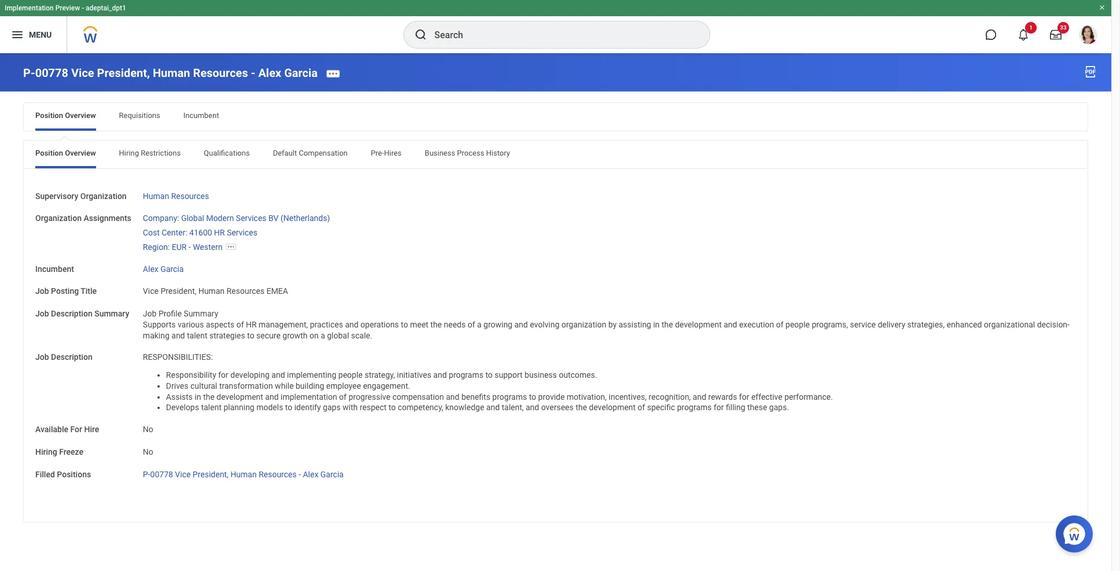 Task type: describe. For each thing, give the bounding box(es) containing it.
notifications large image
[[1018, 29, 1029, 41]]

while
[[275, 382, 294, 391]]

implementation
[[281, 392, 337, 402]]

strategies,
[[908, 320, 945, 329]]

in inside responsibility for developing and implementing people strategy, initiatives and programs to support business outcomes. drives cultural transformation while building employee engagement. assists in the development and implementation of progressive compensation and benefits programs to provide motivation, incentives, recognition, and rewards for effective performance. develops talent planning models to identify gaps with respect to competency, knowledge and talent, and oversees the development of specific programs for filling these gaps.
[[195, 392, 201, 402]]

the right assisting
[[662, 320, 673, 329]]

in inside job profile summary supports various aspects of hr management, practices and operations to meet the needs of a growing and evolving organization by assisting in the development and execution of people programs, service delivery strategies, enhanced organizational decision- making and talent strategies to secure growth on a global scale.
[[653, 320, 660, 329]]

0 vertical spatial president,
[[97, 66, 150, 80]]

1 vertical spatial alex
[[143, 264, 158, 274]]

job profile summary supports various aspects of hr management, practices and operations to meet the needs of a growing and evolving organization by assisting in the development and execution of people programs, service delivery strategies, enhanced organizational decision- making and talent strategies to secure growth on a global scale.
[[143, 309, 1070, 340]]

and left the talent,
[[486, 403, 500, 413]]

bv
[[269, 214, 279, 223]]

41600
[[189, 228, 212, 238]]

job for job description summary
[[35, 309, 49, 319]]

and down various
[[172, 331, 185, 340]]

process
[[457, 149, 484, 157]]

vice inside job posting title element
[[143, 287, 159, 296]]

emea
[[267, 287, 288, 296]]

and left execution
[[724, 320, 737, 329]]

of right needs
[[468, 320, 475, 329]]

strategies
[[209, 331, 245, 340]]

developing
[[230, 371, 270, 380]]

justify image
[[10, 28, 24, 42]]

assignments
[[84, 214, 131, 223]]

implementing
[[287, 371, 336, 380]]

assisting
[[619, 320, 651, 329]]

human resources link
[[143, 189, 209, 201]]

of right execution
[[776, 320, 784, 329]]

company: global modern services bv (netherlands) link
[[143, 212, 330, 223]]

hr inside items selected "list"
[[214, 228, 225, 238]]

history
[[486, 149, 510, 157]]

supervisory organization
[[35, 191, 127, 201]]

organization assignments
[[35, 214, 131, 223]]

0 vertical spatial p-00778 vice president, human resources - alex garcia
[[23, 66, 318, 80]]

motivation,
[[567, 392, 607, 402]]

33
[[1060, 24, 1067, 31]]

0 horizontal spatial development
[[217, 392, 263, 402]]

planning
[[224, 403, 254, 413]]

organizational
[[984, 320, 1035, 329]]

filled
[[35, 470, 55, 479]]

hiring for hiring freeze
[[35, 448, 57, 457]]

p- for the bottommost p-00778 vice president, human resources - alex garcia link
[[143, 470, 150, 479]]

various
[[178, 320, 204, 329]]

global
[[181, 214, 204, 223]]

region: eur - western
[[143, 243, 223, 252]]

(netherlands)
[[281, 214, 330, 223]]

the down "motivation,"
[[576, 403, 587, 413]]

company: global modern services bv (netherlands)
[[143, 214, 330, 223]]

hiring freeze element
[[143, 441, 153, 458]]

development inside job profile summary supports various aspects of hr management, practices and operations to meet the needs of a growing and evolving organization by assisting in the development and execution of people programs, service delivery strategies, enhanced organizational decision- making and talent strategies to secure growth on a global scale.
[[675, 320, 722, 329]]

human resources
[[143, 191, 209, 201]]

supervisory
[[35, 191, 78, 201]]

knowledge
[[445, 403, 484, 413]]

performance.
[[785, 392, 833, 402]]

2 tab list from the top
[[24, 141, 1088, 168]]

job description
[[35, 353, 92, 362]]

to right respect
[[389, 403, 396, 413]]

vice for the bottommost p-00778 vice president, human resources - alex garcia link
[[175, 470, 191, 479]]

the right meet
[[431, 320, 442, 329]]

items selected list
[[143, 212, 349, 253]]

evolving
[[530, 320, 560, 329]]

global
[[327, 331, 349, 340]]

building
[[296, 382, 324, 391]]

job for job description
[[35, 353, 49, 362]]

1 horizontal spatial 00778
[[150, 470, 173, 479]]

business
[[425, 149, 455, 157]]

position for requisitions
[[35, 111, 63, 120]]

hiring restrictions
[[119, 149, 181, 157]]

employee
[[326, 382, 361, 391]]

2 vertical spatial garcia
[[321, 470, 344, 479]]

33 button
[[1043, 22, 1069, 47]]

job posting title element
[[143, 280, 288, 297]]

available for hire element
[[143, 418, 153, 435]]

2 horizontal spatial alex
[[303, 470, 319, 479]]

and right the talent,
[[526, 403, 539, 413]]

talent inside responsibility for developing and implementing people strategy, initiatives and programs to support business outcomes. drives cultural transformation while building employee engagement. assists in the development and implementation of progressive compensation and benefits programs to provide motivation, incentives, recognition, and rewards for effective performance. develops talent planning models to identify gaps with respect to competency, knowledge and talent, and oversees the development of specific programs for filling these gaps.
[[201, 403, 222, 413]]

2 vertical spatial programs
[[677, 403, 712, 413]]

eur
[[172, 243, 187, 252]]

supports
[[143, 320, 176, 329]]

filled positions
[[35, 470, 91, 479]]

position for hiring restrictions
[[35, 149, 63, 157]]

adeptai_dpt1
[[86, 4, 126, 12]]

and up "models"
[[265, 392, 279, 402]]

p- for topmost p-00778 vice president, human resources - alex garcia link
[[23, 66, 35, 80]]

search image
[[414, 28, 428, 42]]

responsibility
[[166, 371, 216, 380]]

responsibility for developing and implementing people strategy, initiatives and programs to support business outcomes. drives cultural transformation while building employee engagement. assists in the development and implementation of progressive compensation and benefits programs to provide motivation, incentives, recognition, and rewards for effective performance. develops talent planning models to identify gaps with respect to competency, knowledge and talent, and oversees the development of specific programs for filling these gaps.
[[166, 371, 833, 413]]

rewards
[[708, 392, 737, 402]]

the down cultural
[[203, 392, 215, 402]]

job for job profile summary supports various aspects of hr management, practices and operations to meet the needs of a growing and evolving organization by assisting in the development and execution of people programs, service delivery strategies, enhanced organizational decision- making and talent strategies to secure growth on a global scale.
[[143, 309, 157, 319]]

with
[[343, 403, 358, 413]]

hiring for hiring restrictions
[[119, 149, 139, 157]]

overview for requisitions
[[65, 111, 96, 120]]

vice president, human resources emea
[[143, 287, 288, 296]]

of down the employee
[[339, 392, 347, 402]]

- inside 'region: eur - western' link
[[189, 243, 191, 252]]

company:
[[143, 214, 179, 223]]

aspects
[[206, 320, 234, 329]]

provide
[[538, 392, 565, 402]]

to left support
[[486, 371, 493, 380]]

programs,
[[812, 320, 848, 329]]

alex garcia
[[143, 264, 184, 274]]

compensation
[[299, 149, 348, 157]]

talent,
[[502, 403, 524, 413]]

posting
[[51, 287, 79, 296]]

cultural
[[190, 382, 217, 391]]

alex garcia link
[[143, 262, 184, 274]]

Search Workday  search field
[[435, 22, 686, 47]]

1 horizontal spatial garcia
[[284, 66, 318, 80]]

business
[[525, 371, 557, 380]]

hr inside job profile summary supports various aspects of hr management, practices and operations to meet the needs of a growing and evolving organization by assisting in the development and execution of people programs, service delivery strategies, enhanced organizational decision- making and talent strategies to secure growth on a global scale.
[[246, 320, 257, 329]]

organization
[[562, 320, 606, 329]]

region:
[[143, 243, 170, 252]]

qualifications
[[204, 149, 250, 157]]

human inside job posting title element
[[198, 287, 225, 296]]

title
[[81, 287, 97, 296]]

and up knowledge
[[446, 392, 460, 402]]

- inside menu 'banner'
[[82, 4, 84, 12]]

0 vertical spatial alex
[[258, 66, 281, 80]]

cost center: 41600 hr services
[[143, 228, 257, 238]]



Task type: locate. For each thing, give the bounding box(es) containing it.
competency,
[[398, 403, 443, 413]]

specific
[[647, 403, 675, 413]]

0 vertical spatial tab list
[[24, 103, 1088, 131]]

assists
[[166, 392, 193, 402]]

incumbent up posting
[[35, 264, 74, 274]]

programs up "benefits"
[[449, 371, 484, 380]]

meet
[[410, 320, 429, 329]]

job
[[35, 287, 49, 296], [35, 309, 49, 319], [143, 309, 157, 319], [35, 353, 49, 362]]

summary down "title"
[[94, 309, 129, 319]]

job for job posting title
[[35, 287, 49, 296]]

2 vertical spatial vice
[[175, 470, 191, 479]]

oversees
[[541, 403, 574, 413]]

2 vertical spatial development
[[589, 403, 636, 413]]

0 vertical spatial garcia
[[284, 66, 318, 80]]

1 vertical spatial development
[[217, 392, 263, 402]]

0 vertical spatial a
[[477, 320, 482, 329]]

00778 down menu
[[35, 66, 68, 80]]

2 horizontal spatial vice
[[175, 470, 191, 479]]

2 horizontal spatial for
[[739, 392, 749, 402]]

positions
[[57, 470, 91, 479]]

and up scale.
[[345, 320, 359, 329]]

no for available for hire
[[143, 425, 153, 434]]

0 vertical spatial p-
[[23, 66, 35, 80]]

1 description from the top
[[51, 309, 92, 319]]

president, inside job posting title element
[[161, 287, 196, 296]]

to left meet
[[401, 320, 408, 329]]

default compensation
[[273, 149, 348, 157]]

growing
[[484, 320, 513, 329]]

0 vertical spatial organization
[[80, 191, 127, 201]]

people left programs,
[[786, 320, 810, 329]]

1 vertical spatial services
[[227, 228, 257, 238]]

talent down cultural
[[201, 403, 222, 413]]

western
[[193, 243, 223, 252]]

0 vertical spatial vice
[[71, 66, 94, 80]]

1 horizontal spatial vice
[[143, 287, 159, 296]]

and
[[345, 320, 359, 329], [515, 320, 528, 329], [724, 320, 737, 329], [172, 331, 185, 340], [272, 371, 285, 380], [433, 371, 447, 380], [265, 392, 279, 402], [446, 392, 460, 402], [693, 392, 706, 402], [486, 403, 500, 413], [526, 403, 539, 413]]

of
[[236, 320, 244, 329], [468, 320, 475, 329], [776, 320, 784, 329], [339, 392, 347, 402], [638, 403, 645, 413]]

description for job description summary
[[51, 309, 92, 319]]

filling
[[726, 403, 746, 413]]

programs down recognition,
[[677, 403, 712, 413]]

1 vertical spatial tab list
[[24, 141, 1088, 168]]

1 tab list from the top
[[24, 103, 1088, 131]]

and left rewards
[[693, 392, 706, 402]]

0 horizontal spatial a
[[321, 331, 325, 340]]

services left bv
[[236, 214, 267, 223]]

0 vertical spatial for
[[218, 371, 228, 380]]

organization
[[80, 191, 127, 201], [35, 214, 82, 223]]

1 horizontal spatial in
[[653, 320, 660, 329]]

drives
[[166, 382, 188, 391]]

people up the employee
[[338, 371, 363, 380]]

gaps
[[323, 403, 341, 413]]

job inside job profile summary supports various aspects of hr management, practices and operations to meet the needs of a growing and evolving organization by assisting in the development and execution of people programs, service delivery strategies, enhanced organizational decision- making and talent strategies to secure growth on a global scale.
[[143, 309, 157, 319]]

services
[[236, 214, 267, 223], [227, 228, 257, 238]]

2 vertical spatial for
[[714, 403, 724, 413]]

president,
[[97, 66, 150, 80], [161, 287, 196, 296], [193, 470, 229, 479]]

0 vertical spatial services
[[236, 214, 267, 223]]

1 vertical spatial position
[[35, 149, 63, 157]]

for up the transformation
[[218, 371, 228, 380]]

people inside job profile summary supports various aspects of hr management, practices and operations to meet the needs of a growing and evolving organization by assisting in the development and execution of people programs, service delivery strategies, enhanced organizational decision- making and talent strategies to secure growth on a global scale.
[[786, 320, 810, 329]]

0 horizontal spatial incumbent
[[35, 264, 74, 274]]

compensation
[[392, 392, 444, 402]]

and right "initiatives"
[[433, 371, 447, 380]]

summary for profile
[[184, 309, 218, 319]]

operations
[[361, 320, 399, 329]]

delivery
[[878, 320, 906, 329]]

1 vertical spatial for
[[739, 392, 749, 402]]

pre-
[[371, 149, 384, 157]]

2 position overview from the top
[[35, 149, 96, 157]]

1 vertical spatial overview
[[65, 149, 96, 157]]

p- down menu dropdown button
[[23, 66, 35, 80]]

of down incentives,
[[638, 403, 645, 413]]

a right on
[[321, 331, 325, 340]]

in down cultural
[[195, 392, 201, 402]]

respect
[[360, 403, 387, 413]]

center:
[[162, 228, 187, 238]]

recognition,
[[649, 392, 691, 402]]

2 horizontal spatial programs
[[677, 403, 712, 413]]

vice for topmost p-00778 vice president, human resources - alex garcia link
[[71, 66, 94, 80]]

2 horizontal spatial garcia
[[321, 470, 344, 479]]

default
[[273, 149, 297, 157]]

effective
[[751, 392, 783, 402]]

1 position overview from the top
[[35, 111, 96, 120]]

a left growing
[[477, 320, 482, 329]]

profile
[[159, 309, 182, 319]]

2 position from the top
[[35, 149, 63, 157]]

region: eur - western link
[[143, 240, 223, 252]]

1 vertical spatial hr
[[246, 320, 257, 329]]

needs
[[444, 320, 466, 329]]

no
[[143, 425, 153, 434], [143, 448, 153, 457]]

0 vertical spatial description
[[51, 309, 92, 319]]

position overview
[[35, 111, 96, 120], [35, 149, 96, 157]]

outcomes.
[[559, 371, 597, 380]]

for
[[70, 425, 82, 434]]

0 horizontal spatial in
[[195, 392, 201, 402]]

2 horizontal spatial development
[[675, 320, 722, 329]]

1 vertical spatial organization
[[35, 214, 82, 223]]

1 vertical spatial a
[[321, 331, 325, 340]]

no for hiring freeze
[[143, 448, 153, 457]]

hiring left restrictions
[[119, 149, 139, 157]]

and right growing
[[515, 320, 528, 329]]

available for hire
[[35, 425, 99, 434]]

0 vertical spatial 00778
[[35, 66, 68, 80]]

1 horizontal spatial for
[[714, 403, 724, 413]]

to left secure
[[247, 331, 254, 340]]

0 horizontal spatial people
[[338, 371, 363, 380]]

1 vertical spatial incumbent
[[35, 264, 74, 274]]

overview for hiring restrictions
[[65, 149, 96, 157]]

summary up various
[[184, 309, 218, 319]]

preview
[[55, 4, 80, 12]]

1 vertical spatial garcia
[[160, 264, 184, 274]]

organization down "supervisory"
[[35, 214, 82, 223]]

menu banner
[[0, 0, 1112, 53]]

execution
[[739, 320, 774, 329]]

initiatives
[[397, 371, 431, 380]]

0 vertical spatial talent
[[187, 331, 207, 340]]

0 horizontal spatial p-
[[23, 66, 35, 80]]

menu
[[29, 30, 52, 39]]

1 horizontal spatial a
[[477, 320, 482, 329]]

profile logan mcneil image
[[1079, 25, 1098, 46]]

identify
[[294, 403, 321, 413]]

talent
[[187, 331, 207, 340], [201, 403, 222, 413]]

summary
[[94, 309, 129, 319], [184, 309, 218, 319]]

0 vertical spatial position overview
[[35, 111, 96, 120]]

0 vertical spatial people
[[786, 320, 810, 329]]

view printable version (pdf) image
[[1084, 65, 1098, 79]]

description for job description
[[51, 353, 92, 362]]

organization up assignments at the top left of page
[[80, 191, 127, 201]]

p-00778 vice president, human resources - alex garcia
[[23, 66, 318, 80], [143, 470, 344, 479]]

1 vertical spatial p-
[[143, 470, 150, 479]]

hr up secure
[[246, 320, 257, 329]]

resources
[[193, 66, 248, 80], [171, 191, 209, 201], [227, 287, 265, 296], [259, 470, 297, 479]]

1 vertical spatial talent
[[201, 403, 222, 413]]

alex
[[258, 66, 281, 80], [143, 264, 158, 274], [303, 470, 319, 479]]

human
[[153, 66, 190, 80], [143, 191, 169, 201], [198, 287, 225, 296], [231, 470, 257, 479]]

1 vertical spatial in
[[195, 392, 201, 402]]

hiring freeze
[[35, 448, 83, 457]]

position overview for requisitions
[[35, 111, 96, 120]]

for down rewards
[[714, 403, 724, 413]]

0 horizontal spatial summary
[[94, 309, 129, 319]]

1 horizontal spatial incumbent
[[183, 111, 219, 120]]

1 vertical spatial programs
[[492, 392, 527, 402]]

description down the job description summary
[[51, 353, 92, 362]]

the
[[431, 320, 442, 329], [662, 320, 673, 329], [203, 392, 215, 402], [576, 403, 587, 413]]

programs
[[449, 371, 484, 380], [492, 392, 527, 402], [677, 403, 712, 413]]

2 vertical spatial president,
[[193, 470, 229, 479]]

hr down modern
[[214, 228, 225, 238]]

1 position from the top
[[35, 111, 63, 120]]

1 vertical spatial description
[[51, 353, 92, 362]]

2 vertical spatial alex
[[303, 470, 319, 479]]

overview
[[65, 111, 96, 120], [65, 149, 96, 157]]

description
[[51, 309, 92, 319], [51, 353, 92, 362]]

resources inside job posting title element
[[227, 287, 265, 296]]

0 vertical spatial p-00778 vice president, human resources - alex garcia link
[[23, 66, 318, 80]]

2 description from the top
[[51, 353, 92, 362]]

description down job posting title
[[51, 309, 92, 319]]

0 horizontal spatial hiring
[[35, 448, 57, 457]]

models
[[256, 403, 283, 413]]

0 horizontal spatial hr
[[214, 228, 225, 238]]

cost
[[143, 228, 160, 238]]

1 vertical spatial vice
[[143, 287, 159, 296]]

p-00778 vice president, human resources - alex garcia main content
[[0, 53, 1112, 534]]

practices
[[310, 320, 343, 329]]

job description summary element
[[143, 302, 1075, 341]]

1 horizontal spatial hiring
[[119, 149, 139, 157]]

1 horizontal spatial alex
[[258, 66, 281, 80]]

1 no from the top
[[143, 425, 153, 434]]

vice
[[71, 66, 94, 80], [143, 287, 159, 296], [175, 470, 191, 479]]

pre-hires
[[371, 149, 402, 157]]

talent down various
[[187, 331, 207, 340]]

-
[[82, 4, 84, 12], [251, 66, 255, 80], [189, 243, 191, 252], [299, 470, 301, 479]]

menu button
[[0, 16, 67, 53]]

services down the company: global modern services bv (netherlands)
[[227, 228, 257, 238]]

a
[[477, 320, 482, 329], [321, 331, 325, 340]]

1 vertical spatial no
[[143, 448, 153, 457]]

1 overview from the top
[[65, 111, 96, 120]]

0 horizontal spatial programs
[[449, 371, 484, 380]]

for
[[218, 371, 228, 380], [739, 392, 749, 402], [714, 403, 724, 413]]

gaps.
[[769, 403, 789, 413]]

programs up the talent,
[[492, 392, 527, 402]]

talent inside job profile summary supports various aspects of hr management, practices and operations to meet the needs of a growing and evolving organization by assisting in the development and execution of people programs, service delivery strategies, enhanced organizational decision- making and talent strategies to secure growth on a global scale.
[[187, 331, 207, 340]]

0 vertical spatial hr
[[214, 228, 225, 238]]

in right assisting
[[653, 320, 660, 329]]

benefits
[[462, 392, 490, 402]]

for up filling
[[739, 392, 749, 402]]

development
[[675, 320, 722, 329], [217, 392, 263, 402], [589, 403, 636, 413]]

close environment banner image
[[1099, 4, 1106, 11]]

progressive
[[349, 392, 390, 402]]

p- down hiring freeze element
[[143, 470, 150, 479]]

0 vertical spatial overview
[[65, 111, 96, 120]]

position overview for hiring restrictions
[[35, 149, 96, 157]]

1 vertical spatial president,
[[161, 287, 196, 296]]

no down available for hire element
[[143, 448, 153, 457]]

1 vertical spatial people
[[338, 371, 363, 380]]

making
[[143, 331, 170, 340]]

1 horizontal spatial programs
[[492, 392, 527, 402]]

implementation
[[5, 4, 54, 12]]

0 vertical spatial in
[[653, 320, 660, 329]]

1 vertical spatial position overview
[[35, 149, 96, 157]]

1 horizontal spatial summary
[[184, 309, 218, 319]]

by
[[608, 320, 617, 329]]

people
[[786, 320, 810, 329], [338, 371, 363, 380]]

of up "strategies"
[[236, 320, 244, 329]]

no up hiring freeze element
[[143, 425, 153, 434]]

job description summary
[[35, 309, 129, 319]]

1 vertical spatial p-00778 vice president, human resources - alex garcia link
[[143, 468, 344, 479]]

2 no from the top
[[143, 448, 153, 457]]

1 vertical spatial 00778
[[150, 470, 173, 479]]

1 vertical spatial hiring
[[35, 448, 57, 457]]

00778 down hiring freeze element
[[150, 470, 173, 479]]

growth
[[283, 331, 308, 340]]

1 horizontal spatial people
[[786, 320, 810, 329]]

secure
[[256, 331, 281, 340]]

incumbent up "qualifications"
[[183, 111, 219, 120]]

0 vertical spatial development
[[675, 320, 722, 329]]

0 horizontal spatial alex
[[143, 264, 158, 274]]

to left provide
[[529, 392, 536, 402]]

summary inside job profile summary supports various aspects of hr management, practices and operations to meet the needs of a growing and evolving organization by assisting in the development and execution of people programs, service delivery strategies, enhanced organizational decision- making and talent strategies to secure growth on a global scale.
[[184, 309, 218, 319]]

0 vertical spatial position
[[35, 111, 63, 120]]

0 vertical spatial incumbent
[[183, 111, 219, 120]]

decision-
[[1037, 320, 1070, 329]]

summary for description
[[94, 309, 129, 319]]

0 vertical spatial hiring
[[119, 149, 139, 157]]

0 vertical spatial no
[[143, 425, 153, 434]]

people inside responsibility for developing and implementing people strategy, initiatives and programs to support business outcomes. drives cultural transformation while building employee engagement. assists in the development and implementation of progressive compensation and benefits programs to provide motivation, incentives, recognition, and rewards for effective performance. develops talent planning models to identify gaps with respect to competency, knowledge and talent, and oversees the development of specific programs for filling these gaps.
[[338, 371, 363, 380]]

management,
[[259, 320, 308, 329]]

hiring up filled
[[35, 448, 57, 457]]

1 horizontal spatial p-
[[143, 470, 150, 479]]

- inside p-00778 vice president, human resources - alex garcia link
[[299, 470, 301, 479]]

2 overview from the top
[[65, 149, 96, 157]]

0 horizontal spatial vice
[[71, 66, 94, 80]]

00778
[[35, 66, 68, 80], [150, 470, 173, 479]]

and up while
[[272, 371, 285, 380]]

0 horizontal spatial garcia
[[160, 264, 184, 274]]

1 button
[[1011, 22, 1037, 47]]

1 summary from the left
[[94, 309, 129, 319]]

2 summary from the left
[[184, 309, 218, 319]]

1 horizontal spatial development
[[589, 403, 636, 413]]

inbox large image
[[1050, 29, 1062, 41]]

transformation
[[219, 382, 273, 391]]

0 horizontal spatial 00778
[[35, 66, 68, 80]]

responsibilities:
[[143, 353, 213, 362]]

0 vertical spatial programs
[[449, 371, 484, 380]]

tab list
[[24, 103, 1088, 131], [24, 141, 1088, 168]]

to left identify
[[285, 403, 292, 413]]

requisitions
[[119, 111, 160, 120]]

1 vertical spatial p-00778 vice president, human resources - alex garcia
[[143, 470, 344, 479]]

0 horizontal spatial for
[[218, 371, 228, 380]]

1 horizontal spatial hr
[[246, 320, 257, 329]]



Task type: vqa. For each thing, say whether or not it's contained in the screenshot.
Update
no



